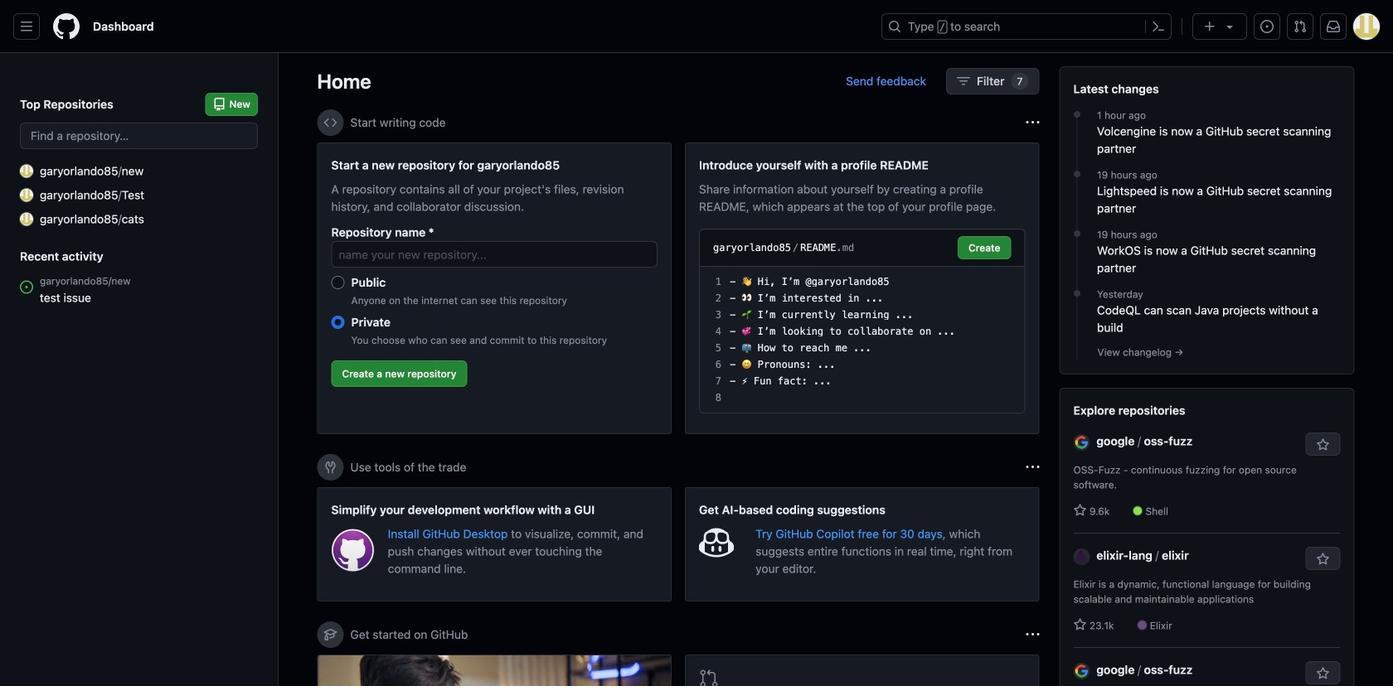 Task type: vqa. For each thing, say whether or not it's contained in the screenshot.
triangle down icon
yes



Task type: locate. For each thing, give the bounding box(es) containing it.
dot fill image
[[1071, 168, 1084, 181], [1071, 227, 1084, 241], [1071, 287, 1084, 300]]

test image
[[20, 189, 33, 202]]

1 vertical spatial dot fill image
[[1071, 227, 1084, 241]]

0 vertical spatial star this repository image
[[1317, 439, 1330, 452]]

mortar board image
[[324, 629, 337, 642]]

why am i seeing this? image
[[1027, 116, 1040, 129], [1027, 461, 1040, 475], [1027, 629, 1040, 642]]

1 star this repository image from the top
[[1317, 439, 1330, 452]]

2 vertical spatial dot fill image
[[1071, 287, 1084, 300]]

plus image
[[1204, 20, 1217, 33]]

star this repository image for @google profile image
[[1317, 439, 1330, 452]]

what is github? image
[[318, 656, 671, 687]]

explore repositories navigation
[[1060, 388, 1355, 687]]

0 vertical spatial dot fill image
[[1071, 168, 1084, 181]]

name your new repository... text field
[[331, 241, 658, 268]]

git pull request image
[[699, 670, 719, 687]]

star this repository image for @google profile icon
[[1317, 668, 1330, 681]]

git pull request image
[[1294, 20, 1308, 33]]

1 why am i seeing this? image from the top
[[1027, 116, 1040, 129]]

why am i seeing this? image for introduce yourself with a profile readme 'element'
[[1027, 116, 1040, 129]]

1 vertical spatial why am i seeing this? image
[[1027, 461, 1040, 475]]

start a new repository element
[[317, 143, 672, 435]]

homepage image
[[53, 13, 80, 40]]

None radio
[[331, 276, 345, 290], [331, 316, 345, 329], [331, 276, 345, 290], [331, 316, 345, 329]]

0 vertical spatial why am i seeing this? image
[[1027, 116, 1040, 129]]

star image
[[1074, 619, 1087, 632]]

what is github? element
[[317, 655, 672, 687]]

@google profile image
[[1074, 664, 1091, 680]]

2 vertical spatial why am i seeing this? image
[[1027, 629, 1040, 642]]

why am i seeing this? image for get ai-based coding suggestions element
[[1027, 461, 1040, 475]]

None submit
[[958, 236, 1012, 260]]

2 why am i seeing this? image from the top
[[1027, 461, 1040, 475]]

notifications image
[[1328, 20, 1341, 33]]

1 vertical spatial star this repository image
[[1317, 668, 1330, 681]]

introduce yourself with a profile readme element
[[685, 143, 1040, 435]]

2 star this repository image from the top
[[1317, 668, 1330, 681]]

3 why am i seeing this? image from the top
[[1027, 629, 1040, 642]]

star this repository image
[[1317, 439, 1330, 452], [1317, 668, 1330, 681]]

star this repository image
[[1317, 553, 1330, 567]]



Task type: describe. For each thing, give the bounding box(es) containing it.
tools image
[[324, 461, 337, 475]]

cats image
[[20, 213, 33, 226]]

issue opened image
[[1261, 20, 1274, 33]]

Top Repositories search field
[[20, 123, 258, 149]]

star image
[[1074, 504, 1087, 518]]

explore element
[[1060, 66, 1355, 687]]

command palette image
[[1152, 20, 1166, 33]]

triangle down image
[[1224, 20, 1237, 33]]

1 dot fill image from the top
[[1071, 168, 1084, 181]]

3 dot fill image from the top
[[1071, 287, 1084, 300]]

open issue image
[[20, 281, 33, 294]]

dot fill image
[[1071, 108, 1084, 121]]

Find a repository… text field
[[20, 123, 258, 149]]

code image
[[324, 116, 337, 129]]

@elixir-lang profile image
[[1074, 549, 1091, 566]]

none submit inside introduce yourself with a profile readme 'element'
[[958, 236, 1012, 260]]

filter image
[[957, 75, 971, 88]]

get ai-based coding suggestions element
[[685, 488, 1040, 602]]

github desktop image
[[331, 529, 375, 573]]

2 dot fill image from the top
[[1071, 227, 1084, 241]]

@google profile image
[[1074, 435, 1091, 451]]

simplify your development workflow with a gui element
[[317, 488, 672, 602]]

new image
[[20, 165, 33, 178]]



